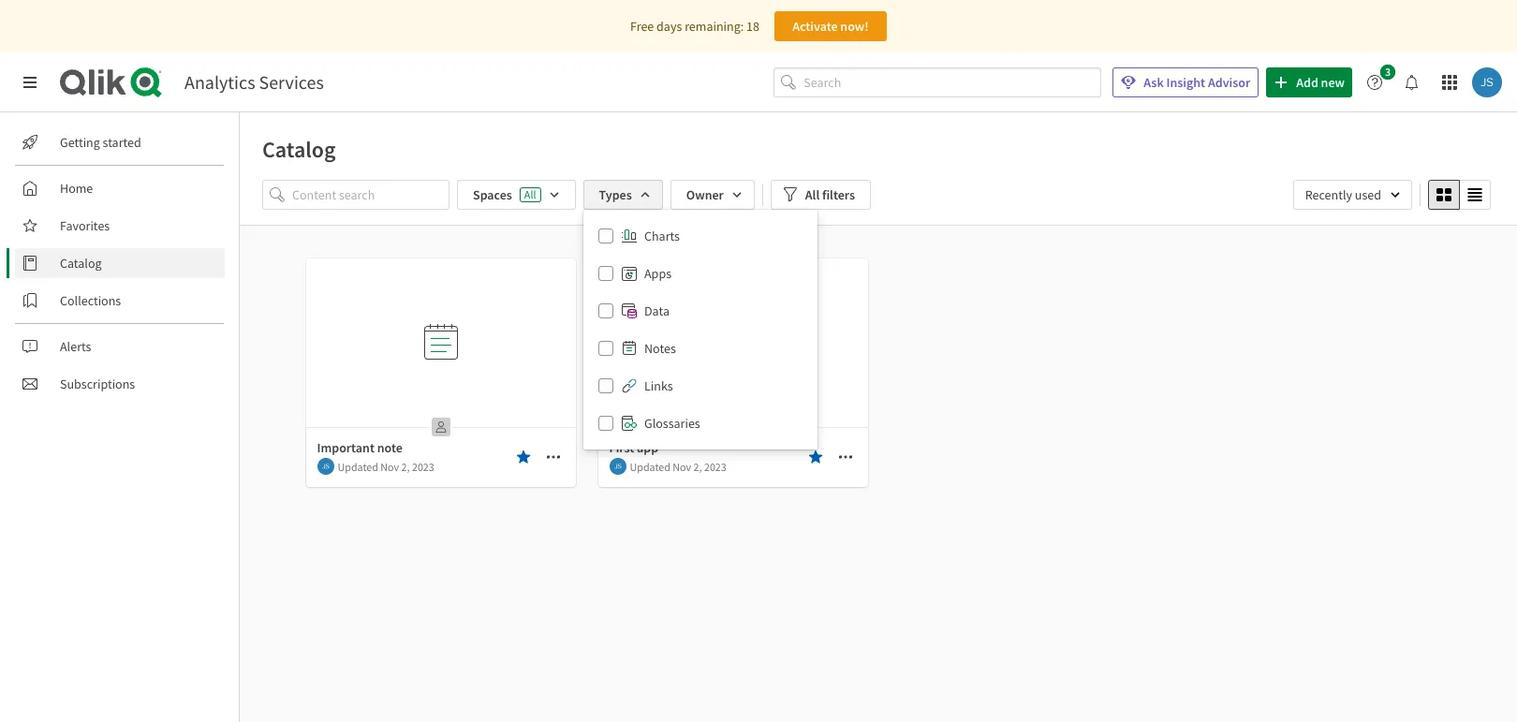 Task type: vqa. For each thing, say whether or not it's contained in the screenshot.
Types DROPDOWN BUTTON at top left
yes



Task type: describe. For each thing, give the bounding box(es) containing it.
alerts link
[[15, 332, 225, 362]]

started
[[103, 134, 141, 151]]

glossaries
[[645, 415, 700, 432]]

activate now!
[[793, 18, 869, 35]]

recently
[[1306, 186, 1353, 203]]

2, for note
[[401, 460, 410, 474]]

Recently used field
[[1293, 180, 1413, 210]]

jacob simon image for important note
[[317, 458, 334, 475]]

activate
[[793, 18, 838, 35]]

all filters
[[805, 186, 855, 203]]

filters region
[[240, 176, 1518, 450]]

jacob simon image for first app
[[609, 458, 626, 475]]

catalog link
[[15, 248, 225, 278]]

switch view group
[[1429, 180, 1491, 210]]

nov for app
[[673, 460, 692, 474]]

getting
[[60, 134, 100, 151]]

favorites link
[[15, 211, 225, 241]]

ask insight advisor
[[1144, 74, 1251, 91]]

searchbar element
[[774, 67, 1102, 98]]

updated for app
[[630, 460, 671, 474]]

jacob simon image
[[1473, 67, 1503, 97]]

notes
[[645, 340, 676, 357]]

more actions image for first app
[[838, 450, 853, 465]]

important
[[317, 439, 375, 456]]

data
[[645, 303, 670, 319]]

remove from favorites image
[[808, 450, 823, 465]]

types button
[[583, 180, 663, 210]]

home
[[60, 180, 93, 197]]

ask
[[1144, 74, 1164, 91]]

all for all
[[524, 187, 536, 201]]

spaces
[[473, 186, 512, 203]]

links
[[645, 378, 673, 394]]

more actions image for important note
[[546, 450, 561, 465]]

updated for note
[[338, 460, 378, 474]]

subscriptions link
[[15, 369, 225, 399]]

app
[[637, 439, 659, 456]]

2, for app
[[694, 460, 702, 474]]

analytics services element
[[185, 70, 324, 94]]

new
[[1321, 74, 1345, 91]]

services
[[259, 70, 324, 94]]

remaining:
[[685, 18, 744, 35]]

analytics
[[185, 70, 255, 94]]

2023 for important note
[[412, 460, 434, 474]]

owner
[[686, 186, 724, 203]]

add new
[[1297, 74, 1345, 91]]

favorites
[[60, 217, 110, 234]]

3
[[1385, 65, 1391, 79]]

free days remaining: 18
[[631, 18, 760, 35]]

ask insight advisor button
[[1113, 67, 1259, 97]]

alerts
[[60, 338, 91, 355]]

add new button
[[1267, 67, 1353, 97]]

types
[[599, 186, 632, 203]]

note
[[377, 439, 403, 456]]



Task type: locate. For each thing, give the bounding box(es) containing it.
remove from favorites image
[[516, 450, 531, 465]]

1 nov from the left
[[381, 460, 399, 474]]

jacob simon image down important
[[317, 458, 334, 475]]

0 horizontal spatial jacob simon image
[[317, 458, 334, 475]]

used
[[1355, 186, 1382, 203]]

1 updated from the left
[[338, 460, 378, 474]]

owner button
[[671, 180, 755, 210]]

more actions image right remove from favorites image
[[546, 450, 561, 465]]

important note
[[317, 439, 403, 456]]

1 horizontal spatial nov
[[673, 460, 692, 474]]

0 horizontal spatial more actions image
[[546, 450, 561, 465]]

more actions image right remove from favorites icon
[[838, 450, 853, 465]]

1 horizontal spatial updated nov 2, 2023
[[630, 460, 727, 474]]

2 updated from the left
[[630, 460, 671, 474]]

0 horizontal spatial 2023
[[412, 460, 434, 474]]

all
[[805, 186, 820, 203], [524, 187, 536, 201]]

0 horizontal spatial nov
[[381, 460, 399, 474]]

first
[[609, 439, 634, 456]]

nov down "glossaries" on the bottom left of the page
[[673, 460, 692, 474]]

updated
[[338, 460, 378, 474], [630, 460, 671, 474]]

analytics services
[[185, 70, 324, 94]]

1 2, from the left
[[401, 460, 410, 474]]

updated nov 2, 2023 down note
[[338, 460, 434, 474]]

2 jacob simon element from the left
[[609, 458, 626, 475]]

0 vertical spatial catalog
[[262, 135, 336, 164]]

0 horizontal spatial all
[[524, 187, 536, 201]]

days
[[657, 18, 682, 35]]

jacob simon element for first
[[609, 458, 626, 475]]

2,
[[401, 460, 410, 474], [694, 460, 702, 474]]

collections
[[60, 292, 121, 309]]

0 horizontal spatial catalog
[[60, 255, 102, 272]]

catalog
[[262, 135, 336, 164], [60, 255, 102, 272]]

catalog down the favorites
[[60, 255, 102, 272]]

1 horizontal spatial jacob simon element
[[609, 458, 626, 475]]

2 2023 from the left
[[704, 460, 727, 474]]

18
[[747, 18, 760, 35]]

1 more actions image from the left
[[546, 450, 561, 465]]

insight
[[1167, 74, 1206, 91]]

2023
[[412, 460, 434, 474], [704, 460, 727, 474]]

home link
[[15, 173, 225, 203]]

1 horizontal spatial catalog
[[262, 135, 336, 164]]

2 2, from the left
[[694, 460, 702, 474]]

all right spaces
[[524, 187, 536, 201]]

Search text field
[[804, 67, 1102, 98]]

subscriptions
[[60, 376, 135, 393]]

0 horizontal spatial updated nov 2, 2023
[[338, 460, 434, 474]]

2, down note
[[401, 460, 410, 474]]

navigation pane element
[[0, 120, 239, 407]]

getting started
[[60, 134, 141, 151]]

activate now! link
[[775, 11, 887, 41]]

jacob simon element for important
[[317, 458, 334, 475]]

add
[[1297, 74, 1319, 91]]

updated nov 2, 2023
[[338, 460, 434, 474], [630, 460, 727, 474]]

all inside dropdown button
[[805, 186, 820, 203]]

2 more actions image from the left
[[838, 450, 853, 465]]

filters
[[823, 186, 855, 203]]

jacob simon image
[[317, 458, 334, 475], [609, 458, 626, 475]]

jacob simon element down important
[[317, 458, 334, 475]]

charts
[[645, 228, 680, 245]]

1 horizontal spatial 2,
[[694, 460, 702, 474]]

1 horizontal spatial all
[[805, 186, 820, 203]]

collections link
[[15, 286, 225, 316]]

jacob simon element down the first
[[609, 458, 626, 475]]

1 jacob simon image from the left
[[317, 458, 334, 475]]

1 jacob simon element from the left
[[317, 458, 334, 475]]

nov
[[381, 460, 399, 474], [673, 460, 692, 474]]

nov down note
[[381, 460, 399, 474]]

2 nov from the left
[[673, 460, 692, 474]]

recently used
[[1306, 186, 1382, 203]]

2023 for first app
[[704, 460, 727, 474]]

updated down important note
[[338, 460, 378, 474]]

2 updated nov 2, 2023 from the left
[[630, 460, 727, 474]]

advisor
[[1208, 74, 1251, 91]]

2, down "glossaries" on the bottom left of the page
[[694, 460, 702, 474]]

1 vertical spatial catalog
[[60, 255, 102, 272]]

0 horizontal spatial 2,
[[401, 460, 410, 474]]

catalog down services on the top
[[262, 135, 336, 164]]

updated nov 2, 2023 down app on the left bottom of the page
[[630, 460, 727, 474]]

all for all filters
[[805, 186, 820, 203]]

0 horizontal spatial updated
[[338, 460, 378, 474]]

getting started link
[[15, 127, 225, 157]]

updated down app on the left bottom of the page
[[630, 460, 671, 474]]

all left filters
[[805, 186, 820, 203]]

close sidebar menu image
[[22, 75, 37, 90]]

jacob simon image down the first
[[609, 458, 626, 475]]

nov for note
[[381, 460, 399, 474]]

now!
[[841, 18, 869, 35]]

personal element
[[426, 412, 456, 442]]

more actions image
[[546, 450, 561, 465], [838, 450, 853, 465]]

0 horizontal spatial jacob simon element
[[317, 458, 334, 475]]

all filters button
[[771, 180, 871, 210]]

1 2023 from the left
[[412, 460, 434, 474]]

apps
[[645, 265, 672, 282]]

3 button
[[1360, 65, 1401, 97]]

1 horizontal spatial updated
[[630, 460, 671, 474]]

updated nov 2, 2023 for app
[[630, 460, 727, 474]]

updated nov 2, 2023 for note
[[338, 460, 434, 474]]

1 horizontal spatial jacob simon image
[[609, 458, 626, 475]]

Content search text field
[[292, 180, 450, 210]]

free
[[631, 18, 654, 35]]

catalog inside navigation pane element
[[60, 255, 102, 272]]

jacob simon element
[[317, 458, 334, 475], [609, 458, 626, 475]]

1 horizontal spatial 2023
[[704, 460, 727, 474]]

1 horizontal spatial more actions image
[[838, 450, 853, 465]]

first app
[[609, 439, 659, 456]]

1 updated nov 2, 2023 from the left
[[338, 460, 434, 474]]

2 jacob simon image from the left
[[609, 458, 626, 475]]



